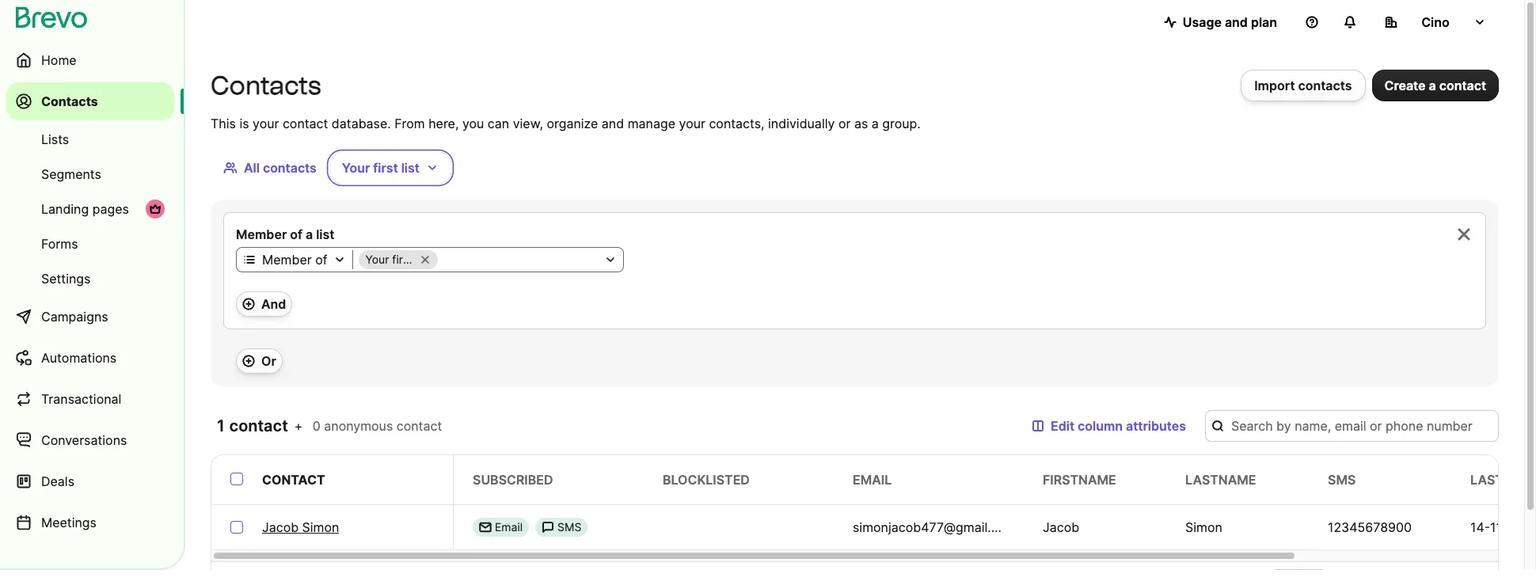 Task type: vqa. For each thing, say whether or not it's contained in the screenshot.
1-
no



Task type: describe. For each thing, give the bounding box(es) containing it.
and button
[[236, 291, 293, 317]]

and
[[261, 296, 286, 312]]

conversations link
[[6, 421, 174, 459]]

column
[[1078, 418, 1123, 434]]

jacob simon
[[262, 520, 339, 535]]

import contacts button
[[1241, 70, 1366, 101]]

deals
[[41, 474, 74, 489]]

contact
[[262, 472, 325, 488]]

all
[[244, 160, 260, 176]]

database.
[[332, 116, 391, 131]]

14-11-2023
[[1471, 520, 1537, 535]]

simonjacob477@gmail.com
[[853, 520, 1017, 535]]

first inside popup button
[[392, 253, 413, 266]]

firstname
[[1043, 472, 1117, 488]]

or
[[839, 116, 851, 131]]

left___c25ys image for email
[[479, 521, 492, 534]]

contacts link
[[6, 82, 174, 120]]

manage
[[628, 116, 676, 131]]

of for member of a list
[[290, 227, 303, 242]]

11-
[[1491, 520, 1508, 535]]

1 vertical spatial a
[[872, 116, 879, 131]]

1 horizontal spatial contacts
[[211, 70, 321, 101]]

+
[[294, 418, 303, 434]]

usage and plan
[[1183, 14, 1278, 30]]

can
[[488, 116, 509, 131]]

settings link
[[6, 263, 174, 295]]

group.
[[883, 116, 921, 131]]

meetings
[[41, 515, 97, 531]]

create a contact
[[1385, 78, 1487, 93]]

settings
[[41, 271, 91, 287]]

member of
[[262, 252, 327, 268]]

landing
[[41, 201, 89, 217]]

from
[[395, 116, 425, 131]]

home
[[41, 52, 77, 68]]

contact right 1
[[229, 417, 288, 436]]

plan
[[1251, 14, 1278, 30]]

organize
[[547, 116, 598, 131]]

your first list button
[[329, 152, 451, 184]]

blocklisted
[[663, 472, 750, 488]]

lists link
[[6, 124, 174, 155]]

usage
[[1183, 14, 1222, 30]]

import contacts
[[1255, 78, 1352, 93]]

a inside button
[[1429, 78, 1437, 93]]

your first list inside button
[[342, 160, 420, 176]]

automations
[[41, 350, 117, 366]]

member for member of a list
[[236, 227, 287, 242]]

usage and plan button
[[1151, 6, 1290, 38]]

jacob simon link
[[262, 518, 339, 537]]

contact inside 1 contact + 0 anonymous contact
[[397, 418, 442, 434]]

forms link
[[6, 228, 174, 260]]

first inside button
[[373, 160, 398, 176]]

pages
[[92, 201, 129, 217]]

1 vertical spatial sms
[[558, 520, 582, 534]]

this is your contact database. from here, you can view, organize and manage your contacts, individually or as a group.
[[211, 116, 921, 131]]

lists
[[41, 131, 69, 147]]

member of a list
[[236, 227, 335, 242]]

last
[[1471, 472, 1504, 488]]

0
[[313, 418, 321, 434]]

contacts,
[[709, 116, 765, 131]]

1 simon from the left
[[302, 520, 339, 535]]

list inside button
[[401, 160, 420, 176]]

landing pages
[[41, 201, 129, 217]]

or
[[261, 353, 276, 369]]

1 vertical spatial list
[[316, 227, 335, 242]]

this
[[211, 116, 236, 131]]

and inside button
[[1225, 14, 1248, 30]]

1
[[217, 417, 225, 436]]

create a contact button
[[1372, 70, 1499, 101]]

edit
[[1051, 418, 1075, 434]]

automations link
[[6, 339, 174, 377]]



Task type: locate. For each thing, give the bounding box(es) containing it.
campaigns
[[41, 309, 108, 325]]

jacob
[[262, 520, 299, 535], [1043, 520, 1080, 535]]

2023
[[1508, 520, 1537, 535]]

here,
[[429, 116, 459, 131]]

all contacts
[[244, 160, 317, 176]]

of inside button
[[315, 252, 327, 268]]

member inside 'member of' button
[[262, 252, 312, 268]]

simon
[[302, 520, 339, 535], [1186, 520, 1223, 535]]

1 vertical spatial member
[[262, 252, 312, 268]]

simon down lastname
[[1186, 520, 1223, 535]]

member down 'member of a list'
[[262, 252, 312, 268]]

0 horizontal spatial and
[[602, 116, 624, 131]]

0 horizontal spatial simon
[[302, 520, 339, 535]]

contacts for all contacts
[[263, 160, 317, 176]]

jacob down firstname
[[1043, 520, 1080, 535]]

email
[[495, 520, 523, 534]]

individually
[[768, 116, 835, 131]]

contacts for import contacts
[[1299, 78, 1352, 93]]

cino
[[1422, 14, 1450, 30]]

0 horizontal spatial contacts
[[41, 93, 98, 109]]

your first list
[[342, 160, 420, 176], [366, 253, 431, 266]]

your inside your first list popup button
[[366, 253, 389, 266]]

a right create at the top of page
[[1429, 78, 1437, 93]]

left___c25ys image for sms
[[542, 521, 555, 534]]

0 vertical spatial member
[[236, 227, 287, 242]]

campaigns link
[[6, 298, 174, 336]]

import
[[1255, 78, 1295, 93]]

0 horizontal spatial of
[[290, 227, 303, 242]]

contacts up is
[[211, 70, 321, 101]]

contact
[[1440, 78, 1487, 93], [283, 116, 328, 131], [229, 417, 288, 436], [397, 418, 442, 434]]

your right manage on the top left
[[679, 116, 706, 131]]

a up member of
[[306, 227, 313, 242]]

of down 'member of a list'
[[315, 252, 327, 268]]

sms
[[1328, 472, 1356, 488], [558, 520, 582, 534]]

list inside popup button
[[416, 253, 431, 266]]

transactional link
[[6, 380, 174, 418]]

2 jacob from the left
[[1043, 520, 1080, 535]]

all contacts button
[[211, 152, 329, 184]]

1 vertical spatial of
[[315, 252, 327, 268]]

0 vertical spatial a
[[1429, 78, 1437, 93]]

anonymous
[[324, 418, 393, 434]]

edit column attributes
[[1051, 418, 1186, 434]]

1 horizontal spatial contacts
[[1299, 78, 1352, 93]]

contacts right import
[[1299, 78, 1352, 93]]

jacob down "contact"
[[262, 520, 299, 535]]

0 vertical spatial sms
[[1328, 472, 1356, 488]]

0 horizontal spatial contacts
[[263, 160, 317, 176]]

2 left___c25ys image from the left
[[542, 521, 555, 534]]

edit column attributes button
[[1019, 410, 1199, 442]]

forms
[[41, 236, 78, 252]]

0 vertical spatial your first list
[[342, 160, 420, 176]]

left___c25ys image left email
[[479, 521, 492, 534]]

1 your from the left
[[253, 116, 279, 131]]

contacts up "lists"
[[41, 93, 98, 109]]

sms right email
[[558, 520, 582, 534]]

2 vertical spatial list
[[416, 253, 431, 266]]

member for member of
[[262, 252, 312, 268]]

1 horizontal spatial left___c25ys image
[[542, 521, 555, 534]]

your first list inside popup button
[[366, 253, 431, 266]]

member of button
[[237, 250, 353, 269]]

contact right anonymous
[[397, 418, 442, 434]]

1 left___c25ys image from the left
[[479, 521, 492, 534]]

left___c25ys image
[[479, 521, 492, 534], [542, 521, 555, 534]]

0 horizontal spatial sms
[[558, 520, 582, 534]]

0 horizontal spatial your
[[253, 116, 279, 131]]

0 horizontal spatial a
[[306, 227, 313, 242]]

1 jacob from the left
[[262, 520, 299, 535]]

and left plan
[[1225, 14, 1248, 30]]

1 horizontal spatial a
[[872, 116, 879, 131]]

home link
[[6, 41, 174, 79]]

last chan
[[1471, 472, 1537, 488]]

and left manage on the top left
[[602, 116, 624, 131]]

2 simon from the left
[[1186, 520, 1223, 535]]

first
[[373, 160, 398, 176], [392, 253, 413, 266]]

1 horizontal spatial sms
[[1328, 472, 1356, 488]]

contact right create at the top of page
[[1440, 78, 1487, 93]]

None field
[[445, 250, 593, 269]]

or button
[[236, 348, 283, 374]]

contacts right the all
[[263, 160, 317, 176]]

cino button
[[1373, 6, 1499, 38]]

contacts
[[211, 70, 321, 101], [41, 93, 98, 109]]

1 contact + 0 anonymous contact
[[217, 417, 442, 436]]

2 horizontal spatial a
[[1429, 78, 1437, 93]]

and
[[1225, 14, 1248, 30], [602, 116, 624, 131]]

contact up all contacts
[[283, 116, 328, 131]]

you
[[462, 116, 484, 131]]

conversations
[[41, 432, 127, 448]]

2 your from the left
[[679, 116, 706, 131]]

email
[[853, 472, 892, 488]]

of up member of
[[290, 227, 303, 242]]

left___rvooi image
[[149, 203, 162, 215]]

member
[[236, 227, 287, 242], [262, 252, 312, 268]]

landing pages link
[[6, 193, 174, 225]]

view,
[[513, 116, 543, 131]]

your inside your first list button
[[342, 160, 370, 176]]

0 vertical spatial of
[[290, 227, 303, 242]]

of for member of
[[315, 252, 327, 268]]

Search by name, email or phone number search field
[[1205, 410, 1499, 442]]

0 horizontal spatial jacob
[[262, 520, 299, 535]]

1 horizontal spatial of
[[315, 252, 327, 268]]

0 horizontal spatial left___c25ys image
[[479, 521, 492, 534]]

deals link
[[6, 463, 174, 501]]

1 horizontal spatial and
[[1225, 14, 1248, 30]]

1 vertical spatial contacts
[[263, 160, 317, 176]]

2 vertical spatial a
[[306, 227, 313, 242]]

0 vertical spatial and
[[1225, 14, 1248, 30]]

1 vertical spatial your first list
[[366, 253, 431, 266]]

attributes
[[1126, 418, 1186, 434]]

contacts
[[1299, 78, 1352, 93], [263, 160, 317, 176]]

sms down search by name, email or phone number search box
[[1328, 472, 1356, 488]]

left___c25ys image right email
[[542, 521, 555, 534]]

transactional
[[41, 391, 121, 407]]

a right as
[[872, 116, 879, 131]]

meetings link
[[6, 504, 174, 542]]

1 horizontal spatial your
[[679, 116, 706, 131]]

contacts inside all contacts button
[[263, 160, 317, 176]]

0 vertical spatial contacts
[[1299, 78, 1352, 93]]

segments
[[41, 166, 101, 182]]

0 vertical spatial first
[[373, 160, 398, 176]]

jacob for jacob
[[1043, 520, 1080, 535]]

1 horizontal spatial jacob
[[1043, 520, 1080, 535]]

0 vertical spatial your
[[342, 160, 370, 176]]

lastname
[[1186, 472, 1257, 488]]

chan
[[1507, 472, 1537, 488]]

subscribed
[[473, 472, 553, 488]]

1 horizontal spatial simon
[[1186, 520, 1223, 535]]

member up member of
[[236, 227, 287, 242]]

0 vertical spatial list
[[401, 160, 420, 176]]

your
[[253, 116, 279, 131], [679, 116, 706, 131]]

of
[[290, 227, 303, 242], [315, 252, 327, 268]]

as
[[855, 116, 868, 131]]

12345678900
[[1328, 520, 1412, 535]]

list
[[401, 160, 420, 176], [316, 227, 335, 242], [416, 253, 431, 266]]

contacts inside import contacts button
[[1299, 78, 1352, 93]]

your first list button
[[354, 250, 624, 269]]

is
[[239, 116, 249, 131]]

jacob for jacob simon
[[262, 520, 299, 535]]

create
[[1385, 78, 1426, 93]]

your right is
[[253, 116, 279, 131]]

1 vertical spatial and
[[602, 116, 624, 131]]

1 vertical spatial your
[[366, 253, 389, 266]]

contact inside button
[[1440, 78, 1487, 93]]

simon down "contact"
[[302, 520, 339, 535]]

1 vertical spatial first
[[392, 253, 413, 266]]

14-
[[1471, 520, 1491, 535]]

segments link
[[6, 158, 174, 190]]



